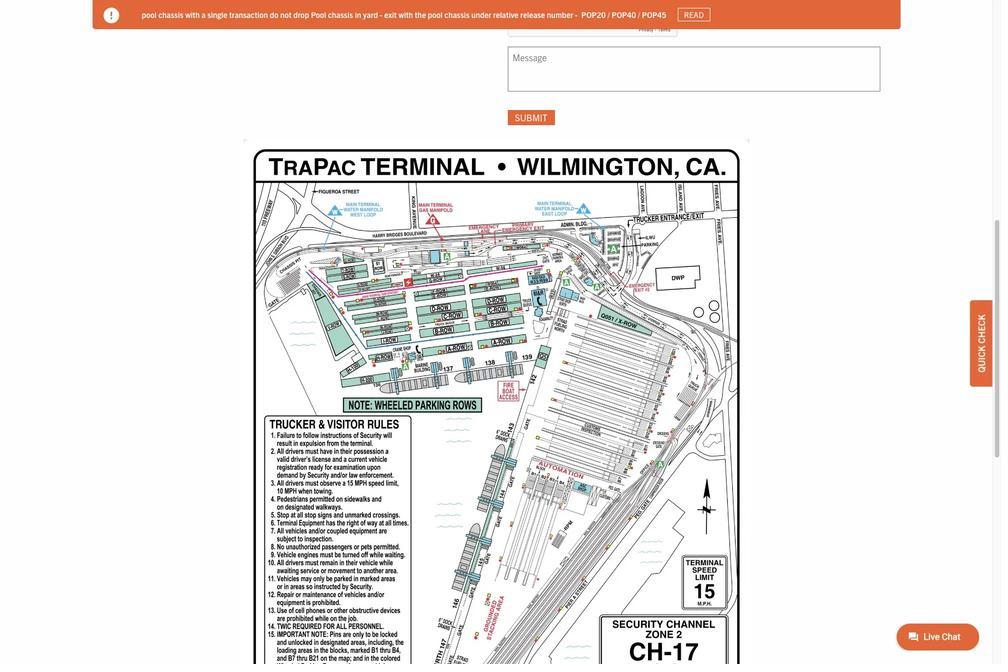 Task type: vqa. For each thing, say whether or not it's contained in the screenshot.
exit
yes



Task type: locate. For each thing, give the bounding box(es) containing it.
0 horizontal spatial /
[[608, 9, 610, 19]]

with left a on the left of page
[[185, 9, 200, 19]]

None submit
[[508, 110, 555, 125]]

/
[[608, 9, 610, 19], [638, 9, 641, 19]]

1 / from the left
[[608, 9, 610, 19]]

pool right solid image
[[142, 9, 157, 19]]

pop40
[[612, 9, 636, 19]]

- right 'number'
[[575, 9, 578, 19]]

2 horizontal spatial chassis
[[445, 9, 470, 19]]

0 horizontal spatial chassis
[[158, 9, 184, 19]]

1 horizontal spatial with
[[399, 9, 413, 19]]

read
[[684, 10, 704, 20]]

with
[[185, 9, 200, 19], [399, 9, 413, 19]]

-
[[380, 9, 383, 19], [575, 9, 578, 19]]

number
[[547, 9, 574, 19]]

solid image
[[104, 8, 119, 24]]

2 with from the left
[[399, 9, 413, 19]]

1 horizontal spatial chassis
[[328, 9, 353, 19]]

pool
[[142, 9, 157, 19], [428, 9, 443, 19]]

1 pool from the left
[[142, 9, 157, 19]]

chassis left a on the left of page
[[158, 9, 184, 19]]

pool chassis with a single transaction  do not drop pool chassis in yard -  exit with the pool chassis under relative release number -  pop20 / pop40 / pop45
[[142, 9, 667, 19]]

Message text field
[[508, 46, 881, 91]]

0 horizontal spatial with
[[185, 9, 200, 19]]

/ left pop45
[[638, 9, 641, 19]]

quick
[[976, 345, 988, 372]]

2 chassis from the left
[[328, 9, 353, 19]]

not
[[280, 9, 292, 19]]

pool right the on the top left of the page
[[428, 9, 443, 19]]

chassis left under
[[445, 9, 470, 19]]

chassis
[[158, 9, 184, 19], [328, 9, 353, 19], [445, 9, 470, 19]]

1 horizontal spatial pool
[[428, 9, 443, 19]]

/ left pop40
[[608, 9, 610, 19]]

under
[[472, 9, 492, 19]]

do
[[270, 9, 279, 19]]

0 horizontal spatial -
[[380, 9, 383, 19]]

0 horizontal spatial pool
[[142, 9, 157, 19]]

1 - from the left
[[380, 9, 383, 19]]

with left the on the top left of the page
[[399, 9, 413, 19]]

drop
[[293, 9, 309, 19]]

chassis left in
[[328, 9, 353, 19]]

1 horizontal spatial /
[[638, 9, 641, 19]]

exit
[[384, 9, 397, 19]]

- left exit
[[380, 9, 383, 19]]

read link
[[678, 8, 711, 21]]

2 / from the left
[[638, 9, 641, 19]]

1 horizontal spatial -
[[575, 9, 578, 19]]

quick check link
[[971, 300, 993, 386]]



Task type: describe. For each thing, give the bounding box(es) containing it.
pop20
[[582, 9, 606, 19]]

pop45
[[642, 9, 667, 19]]

quick check
[[976, 314, 988, 372]]

single
[[208, 9, 228, 19]]

release
[[521, 9, 545, 19]]

2 pool from the left
[[428, 9, 443, 19]]

a
[[202, 9, 206, 19]]

transaction
[[229, 9, 268, 19]]

3 chassis from the left
[[445, 9, 470, 19]]

1 with from the left
[[185, 9, 200, 19]]

relative
[[493, 9, 519, 19]]

in
[[355, 9, 361, 19]]

yard
[[363, 9, 378, 19]]

the
[[415, 9, 426, 19]]

check
[[976, 314, 988, 343]]

pool
[[311, 9, 326, 19]]

2 - from the left
[[575, 9, 578, 19]]

1 chassis from the left
[[158, 9, 184, 19]]



